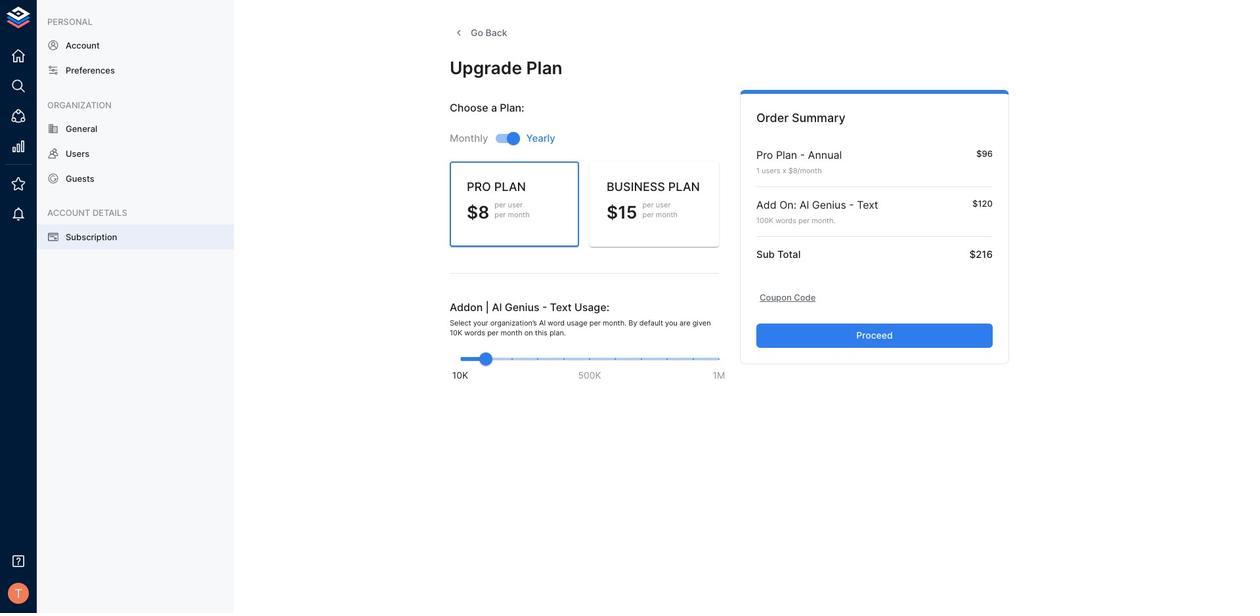 Task type: locate. For each thing, give the bounding box(es) containing it.
1 horizontal spatial plan
[[776, 148, 798, 161]]

- inside add on: al genius - text 100k words per month.
[[850, 198, 854, 212]]

8 right x
[[793, 166, 798, 175]]

1
[[757, 166, 760, 175]]

al inside add on: al genius - text 100k words per month.
[[800, 198, 809, 212]]

month. left by
[[603, 319, 627, 328]]

coupon
[[760, 293, 792, 303]]

0 vertical spatial text
[[857, 198, 879, 212]]

given
[[693, 319, 711, 328]]

words down on:
[[776, 216, 797, 225]]

month for 15
[[656, 210, 678, 220]]

organization
[[47, 100, 112, 110]]

account
[[66, 40, 100, 51]]

2 plan from the left
[[669, 180, 700, 194]]

-
[[801, 148, 805, 161], [850, 198, 854, 212], [543, 301, 547, 314]]

text inside addon | al genius - text usage: select your organization's al word usage per month. by default you are given 10k words per month on this plan.
[[550, 301, 572, 314]]

text
[[857, 198, 879, 212], [550, 301, 572, 314]]

preferences link
[[37, 58, 234, 83]]

al right |
[[492, 301, 502, 314]]

addon
[[450, 301, 483, 314]]

1 horizontal spatial plan
[[669, 180, 700, 194]]

plan for 8
[[494, 180, 526, 194]]

general
[[66, 123, 97, 134]]

0 horizontal spatial al
[[492, 301, 502, 314]]

user down business plan
[[656, 200, 671, 210]]

plan up $ 8 per user per month
[[494, 180, 526, 194]]

0 horizontal spatial genius
[[505, 301, 540, 314]]

genius for |
[[505, 301, 540, 314]]

0 vertical spatial month.
[[812, 216, 836, 225]]

account
[[47, 208, 90, 218]]

1 horizontal spatial month.
[[812, 216, 836, 225]]

$
[[789, 166, 793, 175], [467, 202, 478, 223], [607, 202, 618, 223]]

- right on:
[[850, 198, 854, 212]]

sub total
[[757, 249, 801, 261]]

0 vertical spatial words
[[776, 216, 797, 225]]

1m
[[713, 370, 726, 381]]

15
[[618, 202, 638, 223]]

$216
[[970, 249, 993, 261]]

0 horizontal spatial 8
[[478, 202, 490, 223]]

- up the this
[[543, 301, 547, 314]]

month inside $ 15 per user per month
[[656, 210, 678, 220]]

1 plan from the left
[[494, 180, 526, 194]]

upgrade
[[450, 57, 522, 78]]

$ right x
[[789, 166, 793, 175]]

al for on:
[[800, 198, 809, 212]]

plan up x
[[776, 148, 798, 161]]

- for usage:
[[543, 301, 547, 314]]

al
[[800, 198, 809, 212], [492, 301, 502, 314], [539, 319, 546, 328]]

0 vertical spatial -
[[801, 148, 805, 161]]

genius
[[812, 198, 847, 212], [505, 301, 540, 314]]

$ inside $ 15 per user per month
[[607, 202, 618, 223]]

words inside addon | al genius - text usage: select your organization's al word usage per month. by default you are given 10k words per month on this plan.
[[465, 329, 485, 338]]

month.
[[812, 216, 836, 225], [603, 319, 627, 328]]

0 horizontal spatial month.
[[603, 319, 627, 328]]

al right on:
[[800, 198, 809, 212]]

month inside $ 8 per user per month
[[508, 210, 530, 220]]

general link
[[37, 116, 234, 141]]

genius inside add on: al genius - text 100k words per month.
[[812, 198, 847, 212]]

1 horizontal spatial 8
[[793, 166, 798, 175]]

/month
[[798, 166, 822, 175]]

2 horizontal spatial $
[[789, 166, 793, 175]]

add on: al genius - text 100k words per month.
[[757, 198, 879, 225]]

$ down pro
[[467, 202, 478, 223]]

your
[[473, 319, 488, 328]]

coupon code button
[[757, 288, 819, 308]]

8 down pro
[[478, 202, 490, 223]]

text inside add on: al genius - text 100k words per month.
[[857, 198, 879, 212]]

pro plan - annual 1 users x $ 8 /month
[[757, 148, 842, 175]]

plan right upgrade
[[527, 57, 563, 78]]

1 vertical spatial al
[[492, 301, 502, 314]]

guests
[[66, 174, 94, 184]]

0 vertical spatial genius
[[812, 198, 847, 212]]

$ 8 per user per month
[[467, 200, 530, 223]]

10k
[[450, 329, 463, 338], [452, 370, 469, 381]]

1 vertical spatial month.
[[603, 319, 627, 328]]

per
[[495, 200, 506, 210], [643, 200, 654, 210], [495, 210, 506, 220], [643, 210, 654, 220], [799, 216, 810, 225], [590, 319, 601, 328], [488, 329, 499, 338]]

$ inside $ 8 per user per month
[[467, 202, 478, 223]]

go back
[[471, 27, 507, 38]]

$ 15 per user per month
[[607, 200, 678, 223]]

upgrade plan
[[450, 57, 563, 78]]

1 vertical spatial 8
[[478, 202, 490, 223]]

$ for 15
[[607, 202, 618, 223]]

1 horizontal spatial -
[[801, 148, 805, 161]]

8 inside the pro plan - annual 1 users x $ 8 /month
[[793, 166, 798, 175]]

plan right business
[[669, 180, 700, 194]]

0 horizontal spatial plan
[[494, 180, 526, 194]]

- up /month
[[801, 148, 805, 161]]

usage
[[567, 319, 588, 328]]

1 vertical spatial -
[[850, 198, 854, 212]]

plan
[[494, 180, 526, 194], [669, 180, 700, 194]]

month. inside addon | al genius - text usage: select your organization's al word usage per month. by default you are given 10k words per month on this plan.
[[603, 319, 627, 328]]

0 vertical spatial 10k
[[450, 329, 463, 338]]

subscription link
[[37, 224, 234, 249]]

go
[[471, 27, 483, 38]]

genius down /month
[[812, 198, 847, 212]]

guests link
[[37, 166, 234, 191]]

summary
[[792, 111, 846, 125]]

1 vertical spatial words
[[465, 329, 485, 338]]

0 horizontal spatial words
[[465, 329, 485, 338]]

annual
[[808, 148, 842, 161]]

on
[[525, 329, 533, 338]]

1 horizontal spatial text
[[857, 198, 879, 212]]

plan for 15
[[669, 180, 700, 194]]

user inside $ 8 per user per month
[[508, 200, 523, 210]]

0 horizontal spatial $
[[467, 202, 478, 223]]

month
[[508, 210, 530, 220], [656, 210, 678, 220], [501, 329, 523, 338]]

2 user from the left
[[656, 200, 671, 210]]

x
[[783, 166, 787, 175]]

0 horizontal spatial plan
[[527, 57, 563, 78]]

1 horizontal spatial user
[[656, 200, 671, 210]]

0 vertical spatial plan
[[527, 57, 563, 78]]

you
[[665, 319, 678, 328]]

$ down business
[[607, 202, 618, 223]]

this
[[535, 329, 548, 338]]

plan inside the pro plan - annual 1 users x $ 8 /month
[[776, 148, 798, 161]]

words down your
[[465, 329, 485, 338]]

0 horizontal spatial user
[[508, 200, 523, 210]]

1 horizontal spatial al
[[539, 319, 546, 328]]

order summary
[[757, 111, 846, 125]]

genius up organization's
[[505, 301, 540, 314]]

0 horizontal spatial -
[[543, 301, 547, 314]]

1 vertical spatial text
[[550, 301, 572, 314]]

month down "pro plan"
[[508, 210, 530, 220]]

month. down /month
[[812, 216, 836, 225]]

plan.
[[550, 329, 566, 338]]

1 horizontal spatial words
[[776, 216, 797, 225]]

month down organization's
[[501, 329, 523, 338]]

users
[[762, 166, 781, 175]]

1 user from the left
[[508, 200, 523, 210]]

0 horizontal spatial text
[[550, 301, 572, 314]]

500k
[[578, 370, 601, 381]]

users
[[66, 148, 89, 159]]

1 vertical spatial genius
[[505, 301, 540, 314]]

month down business plan
[[656, 210, 678, 220]]

user
[[508, 200, 523, 210], [656, 200, 671, 210]]

1 horizontal spatial $
[[607, 202, 618, 223]]

choose a plan:
[[450, 101, 525, 115]]

al up the this
[[539, 319, 546, 328]]

plan
[[527, 57, 563, 78], [776, 148, 798, 161]]

1 vertical spatial plan
[[776, 148, 798, 161]]

proceed button
[[757, 324, 993, 348]]

business
[[607, 180, 665, 194]]

- inside addon | al genius - text usage: select your organization's al word usage per month. by default you are given 10k words per month on this plan.
[[543, 301, 547, 314]]

word
[[548, 319, 565, 328]]

$96
[[977, 148, 993, 159]]

2 horizontal spatial al
[[800, 198, 809, 212]]

0 vertical spatial 8
[[793, 166, 798, 175]]

2 horizontal spatial -
[[850, 198, 854, 212]]

order
[[757, 111, 789, 125]]

month for 8
[[508, 210, 530, 220]]

user down "pro plan"
[[508, 200, 523, 210]]

a
[[491, 101, 497, 115]]

genius inside addon | al genius - text usage: select your organization's al word usage per month. by default you are given 10k words per month on this plan.
[[505, 301, 540, 314]]

yearly
[[526, 132, 556, 145]]

1 horizontal spatial genius
[[812, 198, 847, 212]]

words
[[776, 216, 797, 225], [465, 329, 485, 338]]

user inside $ 15 per user per month
[[656, 200, 671, 210]]

0 vertical spatial al
[[800, 198, 809, 212]]

- for 100k
[[850, 198, 854, 212]]

2 vertical spatial -
[[543, 301, 547, 314]]

8
[[793, 166, 798, 175], [478, 202, 490, 223]]



Task type: vqa. For each thing, say whether or not it's contained in the screenshot.
1st PLAN
yes



Task type: describe. For each thing, give the bounding box(es) containing it.
default
[[640, 319, 663, 328]]

per inside add on: al genius - text 100k words per month.
[[799, 216, 810, 225]]

proceed
[[857, 330, 893, 341]]

details
[[93, 208, 127, 218]]

by
[[629, 319, 638, 328]]

personal
[[47, 16, 93, 27]]

pro
[[757, 148, 773, 161]]

$ for 8
[[467, 202, 478, 223]]

code
[[794, 293, 816, 303]]

choose
[[450, 101, 489, 115]]

addon | al genius - text usage: select your organization's al word usage per month. by default you are given 10k words per month on this plan.
[[450, 301, 711, 338]]

text for usage:
[[550, 301, 572, 314]]

al for |
[[492, 301, 502, 314]]

2 vertical spatial al
[[539, 319, 546, 328]]

t
[[15, 587, 22, 601]]

- inside the pro plan - annual 1 users x $ 8 /month
[[801, 148, 805, 161]]

go back button
[[450, 21, 513, 45]]

words inside add on: al genius - text 100k words per month.
[[776, 216, 797, 225]]

1 vertical spatial 10k
[[452, 370, 469, 381]]

month inside addon | al genius - text usage: select your organization's al word usage per month. by default you are given 10k words per month on this plan.
[[501, 329, 523, 338]]

100k
[[757, 216, 774, 225]]

user for 8
[[508, 200, 523, 210]]

users link
[[37, 141, 234, 166]]

on:
[[780, 198, 797, 212]]

total
[[778, 249, 801, 261]]

pro plan
[[467, 180, 526, 194]]

plan for pro
[[776, 148, 798, 161]]

monthly
[[450, 132, 488, 145]]

subscription
[[66, 232, 117, 242]]

genius for on:
[[812, 198, 847, 212]]

back
[[486, 27, 507, 38]]

plan for upgrade
[[527, 57, 563, 78]]

account link
[[37, 33, 234, 58]]

organization's
[[491, 319, 537, 328]]

sub
[[757, 249, 775, 261]]

8 inside $ 8 per user per month
[[478, 202, 490, 223]]

month. inside add on: al genius - text 100k words per month.
[[812, 216, 836, 225]]

|
[[486, 301, 489, 314]]

user for 15
[[656, 200, 671, 210]]

business plan
[[607, 180, 700, 194]]

select
[[450, 319, 471, 328]]

are
[[680, 319, 691, 328]]

preferences
[[66, 65, 115, 76]]

10k inside addon | al genius - text usage: select your organization's al word usage per month. by default you are given 10k words per month on this plan.
[[450, 329, 463, 338]]

text for 100k
[[857, 198, 879, 212]]

t button
[[4, 579, 33, 608]]

account details
[[47, 208, 127, 218]]

usage:
[[575, 301, 610, 314]]

$ inside the pro plan - annual 1 users x $ 8 /month
[[789, 166, 793, 175]]

plan:
[[500, 101, 525, 115]]

pro
[[467, 180, 491, 194]]

$120
[[973, 198, 993, 209]]

add
[[757, 198, 777, 212]]

coupon code
[[760, 293, 816, 303]]



